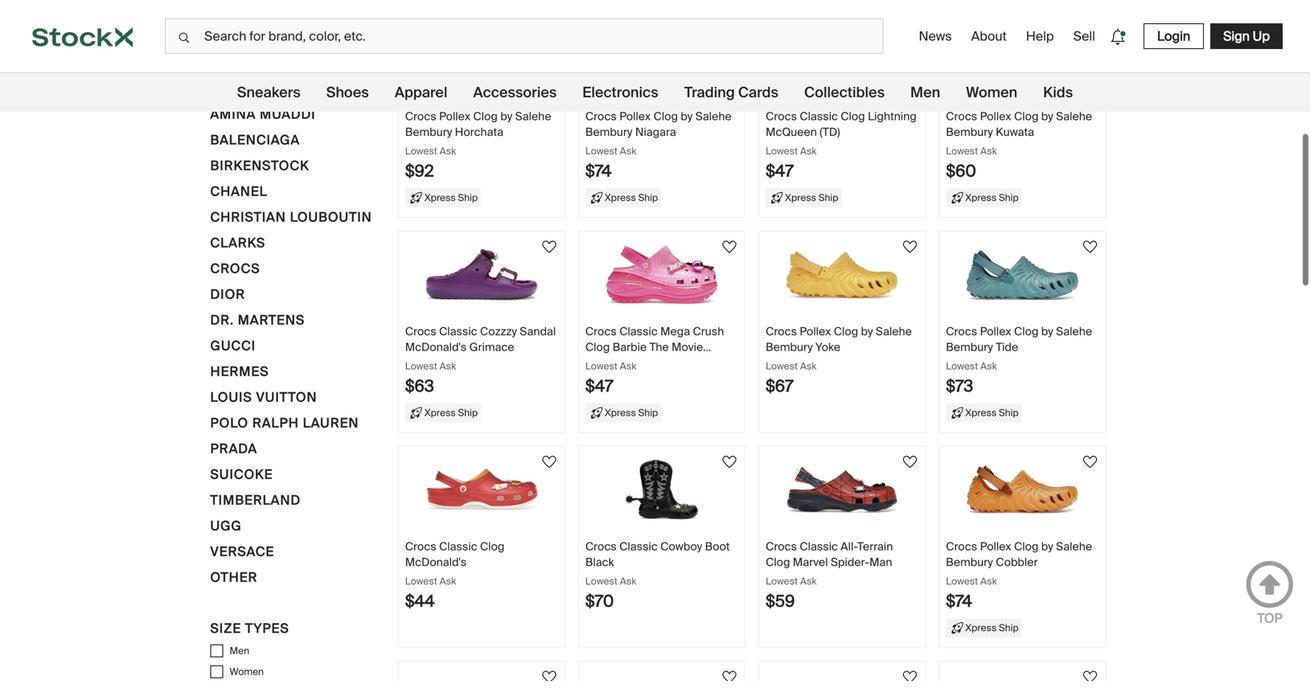 Task type: locate. For each thing, give the bounding box(es) containing it.
follow image right crocs classic cowboy boot black image at the bottom of the page
[[720, 452, 739, 472]]

crocs inside the 'crocs pollex clog by salehe bembury niagara lowest ask $74'
[[586, 109, 617, 124]]

ship down the crocs classic clog lightning mcqueen (td) lowest ask $47
[[819, 191, 839, 204]]

sign up button
[[1211, 23, 1283, 49]]

classic inside crocs classic cozzzy sandal mcdonald's grimace lowest ask $63
[[439, 324, 477, 339]]

crocs pollex clog by salehe bembury tide lowest ask $73
[[946, 324, 1092, 397]]

mcdonald's
[[405, 340, 467, 355], [405, 555, 467, 570]]

follow image right the crocs pollex clog by salehe bembury cobbler image
[[1081, 452, 1100, 472]]

clog inside the crocs pollex clog by salehe bembury yoke lowest ask $67
[[834, 324, 858, 339]]

salehe inside crocs pollex clog by salehe bembury horchata lowest ask $92
[[515, 109, 551, 124]]

salehe inside the crocs pollex clog by salehe bembury yoke lowest ask $67
[[876, 324, 912, 339]]

crocs inside crocs classic all-terrain clog marvel spider-man lowest ask $59
[[766, 539, 797, 554]]

bembury inside "crocs pollex clog by salehe bembury kuwata lowest ask $60"
[[946, 124, 993, 139]]

christian louboutin
[[210, 209, 372, 226]]

clog inside "crocs pollex clog by salehe bembury kuwata lowest ask $60"
[[1014, 109, 1039, 124]]

salehe down crocs pollex clog by salehe bembury yoke image
[[876, 324, 912, 339]]

ask inside crocs classic all-terrain clog marvel spider-man lowest ask $59
[[800, 575, 817, 588]]

mcdonald's inside crocs classic cozzzy sandal mcdonald's grimace lowest ask $63
[[405, 340, 467, 355]]

bembury down apparel link
[[405, 124, 452, 139]]

bembury left yoke
[[766, 340, 813, 355]]

cozzzy
[[480, 324, 517, 339]]

apparel link
[[395, 73, 448, 112]]

1 vertical spatial $74
[[946, 591, 973, 612]]

follow image right crocs classic mega crush clog barbie the movie electric pink image
[[720, 237, 739, 257]]

$73
[[946, 376, 974, 397]]

xpress for crocs pollex clog by salehe bembury tide
[[966, 406, 997, 419]]

ask inside the crocs classic clog lightning mcqueen (td) lowest ask $47
[[800, 145, 817, 157]]

salehe down crocs pollex clog by salehe bembury tide image
[[1056, 324, 1092, 339]]

crocs classic lined clog star wars chewbacca image
[[425, 675, 538, 681]]

follow image
[[900, 22, 920, 41], [1081, 22, 1100, 41], [900, 237, 920, 257], [1081, 237, 1100, 257], [540, 452, 559, 472], [540, 668, 559, 681], [900, 668, 920, 681], [1081, 668, 1100, 681]]

ask
[[440, 145, 456, 157], [620, 145, 637, 157], [800, 145, 817, 157], [981, 145, 997, 157], [440, 360, 456, 372], [620, 360, 637, 372], [800, 360, 817, 372], [981, 360, 997, 372], [440, 575, 456, 588], [620, 575, 637, 588], [800, 575, 817, 588], [981, 575, 997, 588]]

xpress down the crocs classic clog lightning mcqueen (td) lowest ask $47
[[785, 191, 816, 204]]

pollex inside "crocs pollex clog by salehe bembury kuwata lowest ask $60"
[[980, 109, 1012, 124]]

to
[[287, 52, 296, 65]]

1 mcdonald's from the top
[[405, 340, 467, 355]]

pollex up tide
[[980, 324, 1012, 339]]

crocs inside crocs pollex clog by salehe bembury horchata lowest ask $92
[[405, 109, 436, 124]]

xpress ship down $73
[[966, 406, 1019, 419]]

xpress down lowest ask $47
[[605, 406, 636, 419]]

by inside crocs pollex clog by salehe bembury tide lowest ask $73
[[1042, 324, 1054, 339]]

mcdonald's up $63
[[405, 340, 467, 355]]

1 vertical spatial $47
[[586, 376, 613, 397]]

clog up yoke
[[834, 324, 858, 339]]

$74 for crocs pollex clog by salehe bembury cobbler
[[946, 591, 973, 612]]

pollex
[[439, 109, 471, 124], [620, 109, 651, 124], [980, 109, 1012, 124], [800, 324, 831, 339], [980, 324, 1012, 339], [980, 539, 1012, 554]]

xpress down $92
[[425, 191, 456, 204]]

$92
[[405, 161, 434, 181]]

salehe for cobbler
[[1056, 539, 1092, 554]]

classic up grimace
[[439, 324, 477, 339]]

by inside the 'crocs pollex clog by salehe bembury niagara lowest ask $74'
[[681, 109, 693, 124]]

crocs inside crocs pollex clog by salehe bembury tide lowest ask $73
[[946, 324, 978, 339]]

follow image for $47
[[720, 237, 739, 257]]

crocs classic clog lightning mcqueen (td) lowest ask $47
[[766, 109, 917, 181]]

follow image right crocs classic all-terrain clog marvel spider-man 'image'
[[900, 452, 920, 472]]

by for horchata
[[501, 109, 513, 124]]

versace button
[[210, 542, 274, 568]]

clog down collectibles
[[841, 109, 865, 124]]

clog up kuwata
[[1014, 109, 1039, 124]]

crocs classic mega crush clog barbie the movie electric pink image
[[606, 245, 718, 305]]

bembury inside crocs pollex clog by salehe bembury tide lowest ask $73
[[946, 340, 993, 355]]

pollex up cobbler
[[980, 539, 1012, 554]]

1 vertical spatial women
[[230, 666, 264, 678]]

clog up cobbler
[[1014, 539, 1039, 554]]

classic inside crocs classic mega crush clog barbie the movie electric pink
[[620, 324, 658, 339]]

gucci
[[210, 338, 256, 354]]

pollex inside crocs pollex clog by salehe bembury tide lowest ask $73
[[980, 324, 1012, 339]]

by inside "crocs pollex clog by salehe bembury kuwata lowest ask $60"
[[1042, 109, 1054, 124]]

by down accessories on the top left of page
[[501, 109, 513, 124]]

crocs pollex clog by salehe bembury horchata image
[[425, 29, 538, 90]]

muaddi
[[260, 106, 316, 123]]

bembury inside crocs pollex clog by salehe bembury horchata lowest ask $92
[[405, 124, 452, 139]]

pollex inside the 'crocs pollex clog by salehe bembury niagara lowest ask $74'
[[620, 109, 651, 124]]

$60
[[946, 161, 976, 181]]

crocs pollex clog by salehe bembury niagara lowest ask $74
[[586, 109, 732, 181]]

ask inside crocs pollex clog by salehe bembury horchata lowest ask $92
[[440, 145, 456, 157]]

xpress ship down $60
[[966, 191, 1019, 204]]

1 horizontal spatial $74
[[946, 591, 973, 612]]

sneakers
[[237, 83, 301, 102]]

stockx logo link
[[0, 0, 165, 72]]

size types
[[210, 620, 289, 637]]

crocs inside the crocs pollex clog by salehe bembury yoke lowest ask $67
[[766, 324, 797, 339]]

xpress ship down the 'crocs pollex clog by salehe bembury niagara lowest ask $74'
[[605, 191, 658, 204]]

bembury for kuwata
[[946, 124, 993, 139]]

xpress for crocs pollex clog by salehe bembury kuwata
[[966, 191, 997, 204]]

pollex up niagara
[[620, 109, 651, 124]]

by down crocs pollex clog by salehe bembury tide image
[[1042, 324, 1054, 339]]

1 horizontal spatial men
[[911, 83, 941, 102]]

clog inside crocs pollex clog by salehe bembury cobbler lowest ask $74
[[1014, 539, 1039, 554]]

0 vertical spatial men
[[911, 83, 941, 102]]

ship down the 'crocs pollex clog by salehe bembury niagara lowest ask $74'
[[638, 191, 658, 204]]

gucci button
[[210, 336, 256, 362]]

crocs for crocs pollex clog by salehe bembury niagara lowest ask $74
[[586, 109, 617, 124]]

all-
[[841, 539, 858, 554]]

1 vertical spatial mcdonald's
[[405, 555, 467, 570]]

ship for crocs pollex clog by salehe bembury horchata
[[458, 191, 478, 204]]

sign up
[[1224, 28, 1270, 45]]

man
[[870, 555, 893, 570]]

versace
[[210, 543, 274, 560]]

women down size types
[[230, 666, 264, 678]]

crocs classic all-terrain clog marvel spider-man lowest ask $59
[[766, 539, 893, 612]]

xpress for crocs pollex clog by salehe bembury cobbler
[[966, 622, 997, 634]]

xpress down $73
[[966, 406, 997, 419]]

$74 inside the 'crocs pollex clog by salehe bembury niagara lowest ask $74'
[[586, 161, 612, 181]]

suicoke
[[210, 466, 273, 483]]

ask inside crocs pollex clog by salehe bembury tide lowest ask $73
[[981, 360, 997, 372]]

clog down crocs classic clog mcdonald's image
[[480, 539, 505, 554]]

salehe
[[515, 109, 551, 124], [696, 109, 732, 124], [1056, 109, 1092, 124], [876, 324, 912, 339], [1056, 324, 1092, 339], [1056, 539, 1092, 554]]

clog up tide
[[1014, 324, 1039, 339]]

sell link
[[1067, 21, 1102, 51]]

clog up electric
[[586, 340, 610, 355]]

pollex inside crocs pollex clog by salehe bembury cobbler lowest ask $74
[[980, 539, 1012, 554]]

clarks
[[210, 235, 266, 251]]

pollex inside crocs pollex clog by salehe bembury horchata lowest ask $92
[[439, 109, 471, 124]]

pollex for horchata
[[439, 109, 471, 124]]

prada
[[210, 441, 257, 457]]

ship down the pink
[[638, 406, 658, 419]]

trading cards
[[684, 83, 779, 102]]

clog inside the crocs classic clog lightning mcqueen (td) lowest ask $47
[[841, 109, 865, 124]]

xpress ship down the crocs classic clog lightning mcqueen (td) lowest ask $47
[[785, 191, 839, 204]]

men up lightning
[[911, 83, 941, 102]]

xpress ship down crocs pollex clog by salehe bembury cobbler lowest ask $74
[[966, 622, 1019, 634]]

crocs for crocs classic all-terrain clog marvel spider-man lowest ask $59
[[766, 539, 797, 554]]

classic inside crocs classic all-terrain clog marvel spider-man lowest ask $59
[[800, 539, 838, 554]]

xpress down the 'crocs pollex clog by salehe bembury niagara lowest ask $74'
[[605, 191, 636, 204]]

hermes
[[210, 363, 269, 380]]

0 vertical spatial $47
[[766, 161, 794, 181]]

ship down crocs pollex clog by salehe bembury horchata lowest ask $92
[[458, 191, 478, 204]]

cowboy
[[660, 539, 702, 554]]

louis
[[210, 389, 252, 406]]

crocs pollex clog by salehe bembury tide image
[[966, 245, 1079, 305]]

bembury for tide
[[946, 340, 993, 355]]

clog for $44
[[480, 539, 505, 554]]

crocs classic cowboy boot black lowest ask $70
[[586, 539, 730, 612]]

pollex inside the crocs pollex clog by salehe bembury yoke lowest ask $67
[[800, 324, 831, 339]]

accessories link
[[473, 73, 557, 112]]

xpress down crocs pollex clog by salehe bembury cobbler lowest ask $74
[[966, 622, 997, 634]]

salehe inside crocs pollex clog by salehe bembury tide lowest ask $73
[[1056, 324, 1092, 339]]

follow image for $70
[[720, 452, 739, 472]]

bembury inside the 'crocs pollex clog by salehe bembury niagara lowest ask $74'
[[586, 124, 633, 139]]

classic inside crocs classic cowboy boot black lowest ask $70
[[620, 539, 658, 554]]

xpress ship down lowest ask $47
[[605, 406, 658, 419]]

classic up (td)
[[800, 109, 838, 124]]

ask inside the 'crocs pollex clog by salehe bembury niagara lowest ask $74'
[[620, 145, 637, 157]]

men inside 'product category switcher' element
[[911, 83, 941, 102]]

pollex up kuwata
[[980, 109, 1012, 124]]

ship down "crocs pollex clog by salehe bembury kuwata lowest ask $60"
[[999, 191, 1019, 204]]

crocs pollex clog by salehe bembury yoke lowest ask $67
[[766, 324, 912, 397]]

xpress ship down $92
[[425, 191, 478, 204]]

0 vertical spatial women
[[966, 83, 1018, 102]]

pre-verified items. ship directly to you with upgraded 3-day delivery.
[[230, 39, 339, 78]]

bembury inside the crocs pollex clog by salehe bembury yoke lowest ask $67
[[766, 340, 813, 355]]

polo
[[210, 415, 249, 432]]

crocs classic mega crush clog barbie the movie electric pink
[[586, 324, 724, 370]]

xpress up the pre-
[[230, 20, 266, 35]]

by down crocs pollex clog by salehe bembury yoke image
[[861, 324, 873, 339]]

cards
[[738, 83, 779, 102]]

by inside crocs pollex clog by salehe bembury cobbler lowest ask $74
[[1042, 539, 1054, 554]]

crocs pollex clog by salehe bembury kuwata lowest ask $60
[[946, 109, 1092, 181]]

sign
[[1224, 28, 1250, 45]]

bembury for yoke
[[766, 340, 813, 355]]

crocs pollex clog by salehe bembury horchata lowest ask $92
[[405, 109, 551, 181]]

by inside the crocs pollex clog by salehe bembury yoke lowest ask $67
[[861, 324, 873, 339]]

crocs inside crocs classic cowboy boot black lowest ask $70
[[586, 539, 617, 554]]

classic up marvel
[[800, 539, 838, 554]]

xpress ship for crocs classic mega crush clog barbie the movie electric pink
[[605, 406, 658, 419]]

bembury left cobbler
[[946, 555, 993, 570]]

women up kuwata
[[966, 83, 1018, 102]]

salehe down kids
[[1056, 109, 1092, 124]]

clog inside crocs pollex clog by salehe bembury tide lowest ask $73
[[1014, 324, 1039, 339]]

xpress down $60
[[966, 191, 997, 204]]

stockx logo image
[[32, 27, 133, 47]]

clog up niagara
[[654, 109, 678, 124]]

salehe for horchata
[[515, 109, 551, 124]]

crocs
[[405, 109, 436, 124], [586, 109, 617, 124], [766, 109, 797, 124], [946, 109, 978, 124], [210, 260, 260, 277], [405, 324, 436, 339], [586, 324, 617, 339], [766, 324, 797, 339], [946, 324, 978, 339], [405, 539, 436, 554], [586, 539, 617, 554], [766, 539, 797, 554], [946, 539, 978, 554]]

movie
[[672, 340, 703, 355]]

1 horizontal spatial women
[[966, 83, 1018, 102]]

bembury left tide
[[946, 340, 993, 355]]

marvel
[[793, 555, 828, 570]]

notification unread icon image
[[1107, 25, 1129, 48]]

crocs classic all-terrain clog marvel spider-man image
[[786, 460, 899, 520]]

birkenstock
[[210, 157, 309, 174]]

crocs inside crocs pollex clog by salehe bembury cobbler lowest ask $74
[[946, 539, 978, 554]]

crocs for crocs pollex clog by salehe bembury yoke lowest ask $67
[[766, 324, 797, 339]]

crocs inside the crocs classic clog lightning mcqueen (td) lowest ask $47
[[766, 109, 797, 124]]

bembury up $60
[[946, 124, 993, 139]]

$74
[[586, 161, 612, 181], [946, 591, 973, 612]]

shoes link
[[326, 73, 369, 112]]

salehe inside "crocs pollex clog by salehe bembury kuwata lowest ask $60"
[[1056, 109, 1092, 124]]

xpress ship
[[230, 20, 292, 35], [425, 191, 478, 204], [605, 191, 658, 204], [785, 191, 839, 204], [966, 191, 1019, 204], [425, 406, 478, 419], [605, 406, 658, 419], [966, 406, 1019, 419], [966, 622, 1019, 634]]

accessories
[[473, 83, 557, 102]]

pollex up yoke
[[800, 324, 831, 339]]

0 horizontal spatial men
[[230, 645, 249, 657]]

ship down the pre-
[[230, 52, 250, 65]]

salehe down accessories on the top left of page
[[515, 109, 551, 124]]

women inside 'product category switcher' element
[[966, 83, 1018, 102]]

ship for crocs pollex clog by salehe bembury niagara
[[638, 191, 658, 204]]

bembury for niagara
[[586, 124, 633, 139]]

ship down crocs classic cozzzy sandal mcdonald's grimace lowest ask $63
[[458, 406, 478, 419]]

balenciaga button
[[210, 130, 300, 156]]

christian
[[210, 209, 286, 226]]

crocs for crocs classic cowboy boot black lowest ask $70
[[586, 539, 617, 554]]

by down kids
[[1042, 109, 1054, 124]]

yoke
[[816, 340, 841, 355]]

lauren
[[303, 415, 359, 432]]

lowest inside crocs classic cozzzy sandal mcdonald's grimace lowest ask $63
[[405, 360, 437, 372]]

salehe inside crocs pollex clog by salehe bembury cobbler lowest ask $74
[[1056, 539, 1092, 554]]

1 horizontal spatial $47
[[766, 161, 794, 181]]

crocs for crocs pollex clog by salehe bembury kuwata lowest ask $60
[[946, 109, 978, 124]]

top
[[1258, 610, 1283, 627]]

classic inside the crocs classic clog lightning mcqueen (td) lowest ask $47
[[800, 109, 838, 124]]

3-
[[276, 66, 285, 78]]

crocs inside crocs classic mega crush clog barbie the movie electric pink
[[586, 324, 617, 339]]

follow image right the 'crocs classic cozzzy sandal mcdonald's grimace' image
[[540, 237, 559, 257]]

lowest inside crocs pollex clog by salehe bembury horchata lowest ask $92
[[405, 145, 437, 157]]

ask inside "crocs pollex clog by salehe bembury kuwata lowest ask $60"
[[981, 145, 997, 157]]

crush
[[693, 324, 724, 339]]

crocs pollex clog by salehe bembury cobbler image
[[966, 460, 1079, 520]]

follow image
[[540, 237, 559, 257], [720, 237, 739, 257], [720, 452, 739, 472], [900, 452, 920, 472], [1081, 452, 1100, 472], [720, 668, 739, 681]]

pollex up the horchata
[[439, 109, 471, 124]]

classic left cowboy
[[620, 539, 658, 554]]

clog up the horchata
[[473, 109, 498, 124]]

$47 down electric
[[586, 376, 613, 397]]

0 vertical spatial $74
[[586, 161, 612, 181]]

amina
[[210, 106, 256, 123]]

classic up barbie
[[620, 324, 658, 339]]

sandal
[[520, 324, 556, 339]]

xpress ship for crocs pollex clog by salehe bembury cobbler
[[966, 622, 1019, 634]]

bembury down the electronics
[[586, 124, 633, 139]]

by down trading
[[681, 109, 693, 124]]

salehe down the crocs pollex clog by salehe bembury cobbler image
[[1056, 539, 1092, 554]]

crocs classic clog lightning mcqueen (td) image
[[786, 29, 899, 90]]

lowest inside the crocs pollex clog by salehe bembury yoke lowest ask $67
[[766, 360, 798, 372]]

classic down crocs classic clog mcdonald's image
[[439, 539, 477, 554]]

crocs inside crocs classic clog mcdonald's lowest ask $44
[[405, 539, 436, 554]]

crocs for crocs classic mega crush clog barbie the movie electric pink
[[586, 324, 617, 339]]

xpress for crocs classic clog lightning mcqueen (td)
[[785, 191, 816, 204]]

xpress for crocs pollex clog by salehe bembury horchata
[[425, 191, 456, 204]]

bembury inside crocs pollex clog by salehe bembury cobbler lowest ask $74
[[946, 555, 993, 570]]

balenciaga
[[210, 132, 300, 149]]

by down the crocs pollex clog by salehe bembury cobbler image
[[1042, 539, 1054, 554]]

ralph
[[252, 415, 299, 432]]

sell
[[1074, 28, 1096, 45]]

xpress down $63
[[425, 406, 456, 419]]

salehe inside the 'crocs pollex clog by salehe bembury niagara lowest ask $74'
[[696, 109, 732, 124]]

delivery.
[[304, 66, 339, 78]]

0 horizontal spatial $74
[[586, 161, 612, 181]]

ship down crocs pollex clog by salehe bembury tide lowest ask $73
[[999, 406, 1019, 419]]

follow image for $63
[[540, 237, 559, 257]]

$70
[[586, 591, 614, 612]]

mcdonald's up $44
[[405, 555, 467, 570]]

clog inside crocs pollex clog by salehe bembury horchata lowest ask $92
[[473, 109, 498, 124]]

$47 inside lowest ask $47
[[586, 376, 613, 397]]

ship down crocs pollex clog by salehe bembury cobbler lowest ask $74
[[999, 622, 1019, 634]]

0 vertical spatial mcdonald's
[[405, 340, 467, 355]]

dr. martens button
[[210, 310, 305, 336]]

ship for crocs pollex clog by salehe bembury cobbler
[[999, 622, 1019, 634]]

men down size types
[[230, 645, 249, 657]]

salehe down trading
[[696, 109, 732, 124]]

0 horizontal spatial $47
[[586, 376, 613, 397]]

news link
[[913, 21, 959, 51]]

timberland button
[[210, 490, 301, 516]]

clog inside crocs classic clog mcdonald's lowest ask $44
[[480, 539, 505, 554]]

ship inside pre-verified items. ship directly to you with upgraded 3-day delivery.
[[230, 52, 250, 65]]

xpress ship down $63
[[425, 406, 478, 419]]

clog for lowest
[[841, 109, 865, 124]]

$74 inside crocs pollex clog by salehe bembury cobbler lowest ask $74
[[946, 591, 973, 612]]

clog inside the 'crocs pollex clog by salehe bembury niagara lowest ask $74'
[[654, 109, 678, 124]]

clog left marvel
[[766, 555, 790, 570]]

mcdonald's inside crocs classic clog mcdonald's lowest ask $44
[[405, 555, 467, 570]]

lowest inside "crocs pollex clog by salehe bembury kuwata lowest ask $60"
[[946, 145, 978, 157]]

crocs inside "crocs pollex clog by salehe bembury kuwata lowest ask $60"
[[946, 109, 978, 124]]

2 mcdonald's from the top
[[405, 555, 467, 570]]

crocs inside crocs classic cozzzy sandal mcdonald's grimace lowest ask $63
[[405, 324, 436, 339]]

lowest inside lowest ask $47
[[586, 360, 618, 372]]

by inside crocs pollex clog by salehe bembury horchata lowest ask $92
[[501, 109, 513, 124]]

crocs classic cozzzy sandal mcdonald's grimace lowest ask $63
[[405, 324, 556, 397]]

crocs for crocs classic cozzzy sandal mcdonald's grimace lowest ask $63
[[405, 324, 436, 339]]

ask inside lowest ask $47
[[620, 360, 637, 372]]

prada button
[[210, 439, 257, 465]]

xpress for crocs pollex clog by salehe bembury niagara
[[605, 191, 636, 204]]

salehe for kuwata
[[1056, 109, 1092, 124]]

classic for electric
[[620, 324, 658, 339]]

ship
[[269, 20, 292, 35], [230, 52, 250, 65], [458, 191, 478, 204], [638, 191, 658, 204], [819, 191, 839, 204], [999, 191, 1019, 204], [458, 406, 478, 419], [638, 406, 658, 419], [999, 406, 1019, 419], [999, 622, 1019, 634]]

$47 down mcqueen
[[766, 161, 794, 181]]

salehe for yoke
[[876, 324, 912, 339]]

xpress
[[230, 20, 266, 35], [425, 191, 456, 204], [605, 191, 636, 204], [785, 191, 816, 204], [966, 191, 997, 204], [425, 406, 456, 419], [605, 406, 636, 419], [966, 406, 997, 419], [966, 622, 997, 634]]

follow image for $74
[[1081, 452, 1100, 472]]



Task type: describe. For each thing, give the bounding box(es) containing it.
christian louboutin button
[[210, 207, 372, 233]]

help link
[[1020, 21, 1061, 51]]

crocs classic clog bieber with drew house image
[[786, 675, 899, 681]]

barbie
[[613, 340, 647, 355]]

1 vertical spatial men
[[230, 645, 249, 657]]

crocs for crocs pollex clog by salehe bembury cobbler lowest ask $74
[[946, 539, 978, 554]]

martens
[[238, 312, 305, 329]]

clog for horchata
[[473, 109, 498, 124]]

classic for $63
[[439, 324, 477, 339]]

$44
[[405, 591, 435, 612]]

crocs pollex clog by salehe bembury kuwata image
[[966, 29, 1079, 90]]

crocs classic cozzzy sandal mcdonald's grimace image
[[425, 245, 538, 305]]

by for yoke
[[861, 324, 873, 339]]

horchata
[[455, 124, 504, 139]]

boot
[[705, 539, 730, 554]]

ship for crocs classic mega crush clog barbie the movie electric pink
[[638, 406, 658, 419]]

0 horizontal spatial women
[[230, 666, 264, 678]]

polo ralph lauren button
[[210, 413, 359, 439]]

by for tide
[[1042, 324, 1054, 339]]

dior button
[[210, 284, 245, 310]]

chanel
[[210, 183, 268, 200]]

follow image for $59
[[900, 452, 920, 472]]

product category switcher element
[[0, 73, 1310, 112]]

by for niagara
[[681, 109, 693, 124]]

ask inside the crocs pollex clog by salehe bembury yoke lowest ask $67
[[800, 360, 817, 372]]

classic for $47
[[800, 109, 838, 124]]

$59
[[766, 591, 795, 612]]

back to top image
[[1246, 561, 1294, 609]]

pollex for niagara
[[620, 109, 651, 124]]

ask inside crocs classic cozzzy sandal mcdonald's grimace lowest ask $63
[[440, 360, 456, 372]]

$47 inside the crocs classic clog lightning mcqueen (td) lowest ask $47
[[766, 161, 794, 181]]

verified
[[249, 39, 282, 52]]

amina muaddi button
[[210, 104, 316, 130]]

birkenstock button
[[210, 156, 309, 181]]

collectibles link
[[804, 73, 885, 112]]

clog for yoke
[[834, 324, 858, 339]]

vuitton
[[256, 389, 317, 406]]

ugg button
[[210, 516, 242, 542]]

kids
[[1043, 83, 1073, 102]]

crocs button
[[210, 259, 260, 284]]

lowest inside crocs classic all-terrain clog marvel spider-man lowest ask $59
[[766, 575, 798, 588]]

pollex for cobbler
[[980, 539, 1012, 554]]

ship up verified
[[269, 20, 292, 35]]

about link
[[965, 21, 1013, 51]]

lowest ask $47
[[586, 360, 637, 397]]

Search... search field
[[165, 19, 884, 54]]

xpress ship for crocs pollex clog by salehe bembury horchata
[[425, 191, 478, 204]]

lowest inside the 'crocs pollex clog by salehe bembury niagara lowest ask $74'
[[586, 145, 618, 157]]

(td)
[[820, 124, 840, 139]]

classic for lowest
[[800, 539, 838, 554]]

polo ralph lauren
[[210, 415, 359, 432]]

crocs classic clog mcdonald's image
[[425, 460, 538, 520]]

xpress ship for crocs pollex clog by salehe bembury kuwata
[[966, 191, 1019, 204]]

mega
[[660, 324, 690, 339]]

lowest inside crocs classic clog mcdonald's lowest ask $44
[[405, 575, 437, 588]]

suicoke button
[[210, 465, 273, 490]]

pollex for yoke
[[800, 324, 831, 339]]

crocs classic cowboy boot black image
[[606, 460, 718, 520]]

dr.
[[210, 312, 234, 329]]

sneakers link
[[237, 73, 301, 112]]

ship for crocs pollex clog by salehe bembury tide
[[999, 406, 1019, 419]]

you
[[299, 52, 314, 65]]

directly
[[252, 52, 285, 65]]

follow image right crocs classic clog demon slayer nezuko image
[[720, 668, 739, 681]]

lowest inside the crocs classic clog lightning mcqueen (td) lowest ask $47
[[766, 145, 798, 157]]

tide
[[996, 340, 1018, 355]]

clog for niagara
[[654, 109, 678, 124]]

lowest inside crocs pollex clog by salehe bembury cobbler lowest ask $74
[[946, 575, 978, 588]]

login
[[1157, 28, 1191, 45]]

other
[[210, 569, 258, 586]]

kids link
[[1043, 73, 1073, 112]]

pink
[[628, 355, 650, 370]]

$74 for crocs pollex clog by salehe bembury niagara
[[586, 161, 612, 181]]

ask inside crocs classic cowboy boot black lowest ask $70
[[620, 575, 637, 588]]

dr. martens
[[210, 312, 305, 329]]

lowest inside crocs classic cowboy boot black lowest ask $70
[[586, 575, 618, 588]]

news
[[919, 28, 952, 45]]

the
[[650, 340, 669, 355]]

$67
[[766, 376, 794, 397]]

pollex for kuwata
[[980, 109, 1012, 124]]

spider-
[[831, 555, 870, 570]]

by for cobbler
[[1042, 539, 1054, 554]]

lightning
[[868, 109, 917, 124]]

ugg
[[210, 518, 242, 535]]

crocs classic clog demon slayer nezuko image
[[606, 675, 718, 681]]

$63
[[405, 376, 434, 397]]

crocs for crocs classic clog lightning mcqueen (td) lowest ask $47
[[766, 109, 797, 124]]

help
[[1026, 28, 1054, 45]]

bembury for cobbler
[[946, 555, 993, 570]]

women link
[[966, 73, 1018, 112]]

crocs for crocs pollex clog by salehe bembury tide lowest ask $73
[[946, 324, 978, 339]]

louis vuitton
[[210, 389, 317, 406]]

clog for tide
[[1014, 324, 1039, 339]]

bembury for horchata
[[405, 124, 452, 139]]

terrain
[[858, 539, 893, 554]]

classic inside crocs classic clog mcdonald's lowest ask $44
[[439, 539, 477, 554]]

clog inside crocs classic all-terrain clog marvel spider-man lowest ask $59
[[766, 555, 790, 570]]

niagara
[[635, 124, 676, 139]]

men link
[[911, 73, 941, 112]]

kuwata
[[996, 124, 1034, 139]]

electronics link
[[583, 73, 659, 112]]

grimace
[[469, 340, 514, 355]]

crocs pollex clog by salehe bembury yoke image
[[786, 245, 899, 305]]

trading cards link
[[684, 73, 779, 112]]

louboutin
[[290, 209, 372, 226]]

dior
[[210, 286, 245, 303]]

ship for crocs classic cozzzy sandal mcdonald's grimace
[[458, 406, 478, 419]]

crocs classic clog mcdonald's lowest ask $44
[[405, 539, 505, 612]]

xpress for crocs classic mega crush clog barbie the movie electric pink
[[605, 406, 636, 419]]

salehe for tide
[[1056, 324, 1092, 339]]

clog for kuwata
[[1014, 109, 1039, 124]]

louis vuitton button
[[210, 387, 317, 413]]

login button
[[1144, 23, 1204, 49]]

xpress ship for crocs classic clog lightning mcqueen (td)
[[785, 191, 839, 204]]

crocs for crocs classic clog mcdonald's lowest ask $44
[[405, 539, 436, 554]]

up
[[1253, 28, 1270, 45]]

crocs pollex clog by salehe bembury niagara image
[[606, 29, 718, 90]]

cobbler
[[996, 555, 1038, 570]]

ask inside crocs pollex clog by salehe bembury cobbler lowest ask $74
[[981, 575, 997, 588]]

lowest inside crocs pollex clog by salehe bembury tide lowest ask $73
[[946, 360, 978, 372]]

clog inside crocs classic mega crush clog barbie the movie electric pink
[[586, 340, 610, 355]]

chanel button
[[210, 181, 268, 207]]

ship for crocs pollex clog by salehe bembury kuwata
[[999, 191, 1019, 204]]

hermes button
[[210, 362, 269, 387]]

clog for cobbler
[[1014, 539, 1039, 554]]

xpress ship for crocs pollex clog by salehe bembury niagara
[[605, 191, 658, 204]]

other button
[[210, 568, 258, 593]]

xpress ship up verified
[[230, 20, 292, 35]]

xpress ship for crocs classic cozzzy sandal mcdonald's grimace
[[425, 406, 478, 419]]

timberland
[[210, 492, 301, 509]]

crocs for crocs
[[210, 260, 260, 277]]

salehe for niagara
[[696, 109, 732, 124]]

xpress for crocs classic cozzzy sandal mcdonald's grimace
[[425, 406, 456, 419]]

collectibles
[[804, 83, 885, 102]]

crocs for crocs pollex clog by salehe bembury horchata lowest ask $92
[[405, 109, 436, 124]]

xpress ship for crocs pollex clog by salehe bembury tide
[[966, 406, 1019, 419]]

by for kuwata
[[1042, 109, 1054, 124]]

types
[[245, 620, 289, 637]]

clarks button
[[210, 233, 266, 259]]

mcqueen
[[766, 124, 817, 139]]

ship for crocs classic clog lightning mcqueen (td)
[[819, 191, 839, 204]]

pollex for tide
[[980, 324, 1012, 339]]

ask inside crocs classic clog mcdonald's lowest ask $44
[[440, 575, 456, 588]]



Task type: vqa. For each thing, say whether or not it's contained in the screenshot.
the Jordan 4 Retro SE Craft Medium Olive image
no



